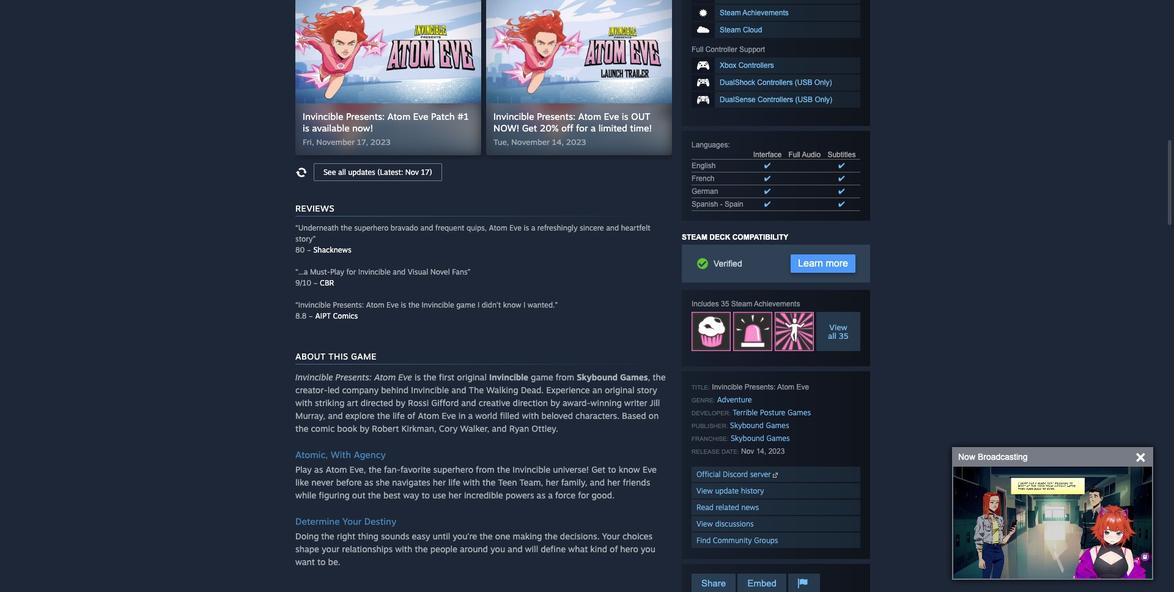 Task type: locate. For each thing, give the bounding box(es) containing it.
and up good.
[[590, 477, 605, 488]]

embed link
[[738, 574, 787, 592]]

for inside "...a must-play for invincible and visual novel fans" 9/10 – cbr
[[347, 267, 356, 277]]

0 vertical spatial 35
[[721, 300, 730, 308]]

get inside atomic, with agency play as atom eve, the fan-favorite superhero from the invincible universe! get to know eve like never before as she navigates her life with the teen team, her family, and her friends while figuring out the best way to use her incredible powers as a force for good.
[[592, 464, 606, 475]]

life inside the ', the creator-led company behind invincible and the walking dead. experience an original story with striking art directed by rossi gifford and creative direction by award-winning writer jill murray, and explore the life of atom eve in a world filled with beloved characters. based on the comic book by robert kirkman, cory walker, and ryan ottley.'
[[393, 411, 405, 421]]

presents: for "invincible presents: atom eve is the invincible game i didn't know i wanted." 8.8 – aipt comics
[[333, 300, 364, 310]]

35 right includes
[[721, 300, 730, 308]]

0 horizontal spatial you
[[491, 544, 506, 554]]

1 vertical spatial superhero
[[434, 464, 474, 475]]

play inside atomic, with agency play as atom eve, the fan-favorite superhero from the invincible universe! get to know eve like never before as she navigates her life with the teen team, her family, and her friends while figuring out the best way to use her incredible powers as a force for good.
[[296, 464, 312, 475]]

november down available
[[316, 137, 355, 147]]

all right see
[[338, 168, 346, 177]]

invincible inside invincible presents: atom eve patch #1 is available now!
[[303, 111, 344, 122]]

full audio
[[789, 151, 821, 159]]

2 horizontal spatial to
[[608, 464, 617, 475]]

title: invincible presents: atom eve genre: adventure developer: terrible posture games publisher: skybound games franchise: skybound games release date: nov 14, 2023
[[692, 383, 812, 456]]

with inside atomic, with agency play as atom eve, the fan-favorite superhero from the invincible universe! get to know eve like never before as she navigates her life with the teen team, her family, and her friends while figuring out the best way to use her incredible powers as a force for good.
[[463, 477, 480, 488]]

her up good.
[[608, 477, 621, 488]]

1 vertical spatial controllers
[[758, 78, 793, 87]]

view for all
[[830, 322, 848, 332]]

beloved
[[542, 411, 573, 421]]

1 vertical spatial life
[[449, 477, 461, 488]]

from inside atomic, with agency play as atom eve, the fan-favorite superhero from the invincible universe! get to know eve like never before as she navigates her life with the teen team, her family, and her friends while figuring out the best way to use her incredible powers as a force for good.
[[476, 464, 495, 475]]

0 horizontal spatial life
[[393, 411, 405, 421]]

invincible up rossi
[[411, 385, 449, 395]]

"...a
[[296, 267, 308, 277]]

0 vertical spatial know
[[503, 300, 522, 310]]

view up read
[[697, 486, 714, 496]]

atom down with
[[326, 464, 347, 475]]

1 vertical spatial –
[[314, 278, 318, 288]]

(usb
[[795, 78, 813, 87], [796, 95, 813, 104]]

0 horizontal spatial of
[[407, 411, 416, 421]]

0 vertical spatial of
[[407, 411, 416, 421]]

1 vertical spatial only)
[[815, 95, 833, 104]]

characters.
[[576, 411, 620, 421]]

atom up posture
[[778, 383, 795, 392]]

game
[[457, 300, 476, 310], [531, 372, 554, 382]]

play inside "...a must-play for invincible and visual novel fans" 9/10 – cbr
[[330, 267, 345, 277]]

original up winning
[[605, 385, 635, 395]]

0 vertical spatial nov
[[406, 168, 419, 177]]

by up beloved on the bottom of the page
[[551, 398, 561, 408]]

2023 up 'official discord server' link
[[769, 447, 785, 456]]

i left didn't on the left of page
[[478, 300, 480, 310]]

0 horizontal spatial 14,
[[552, 137, 564, 147]]

the inside the "underneath the superhero bravado and frequent quips, atom eve is a refreshingly sincere and heartfelt story" 80 – shacknews
[[341, 223, 352, 233]]

a inside atomic, with agency play as atom eve, the fan-favorite superhero from the invincible universe! get to know eve like never before as she navigates her life with the teen team, her family, and her friends while figuring out the best way to use her incredible powers as a force for good.
[[548, 490, 553, 501]]

1 vertical spatial full
[[789, 151, 801, 159]]

0 vertical spatial view
[[830, 322, 848, 332]]

view
[[830, 322, 848, 332], [697, 486, 714, 496], [697, 520, 714, 529]]

1 vertical spatial skybound games link
[[731, 434, 790, 443]]

presents: up tue, november 14, 2023
[[537, 111, 576, 122]]

comic
[[311, 423, 335, 434]]

is inside "invincible presents: atom eve is the invincible game i didn't know i wanted." 8.8 – aipt comics
[[401, 300, 406, 310]]

controllers for dualshock
[[758, 78, 793, 87]]

1 horizontal spatial original
[[605, 385, 635, 395]]

atom right the off
[[579, 111, 602, 122]]

1 vertical spatial view
[[697, 486, 714, 496]]

get up tue, november 14, 2023
[[522, 122, 538, 134]]

a inside the "underneath the superhero bravado and frequent quips, atom eve is a refreshingly sincere and heartfelt story" 80 – shacknews
[[532, 223, 536, 233]]

is up rossi
[[415, 372, 421, 382]]

0 vertical spatial from
[[556, 372, 575, 382]]

behind
[[381, 385, 409, 395]]

0 vertical spatial superhero
[[354, 223, 389, 233]]

17)
[[421, 168, 432, 177]]

eve
[[413, 111, 429, 122], [604, 111, 620, 122], [510, 223, 522, 233], [387, 300, 399, 310], [399, 372, 412, 382], [797, 383, 810, 392], [442, 411, 456, 421], [643, 464, 657, 475]]

official
[[697, 470, 721, 479]]

your up kind
[[603, 531, 620, 542]]

the right the ','
[[653, 372, 666, 382]]

atom inside the ', the creator-led company behind invincible and the walking dead. experience an original story with striking art directed by rossi gifford and creative direction by award-winning writer jill murray, and explore the life of atom eve in a world filled with beloved characters. based on the comic book by robert kirkman, cory walker, and ryan ottley.'
[[418, 411, 440, 421]]

one
[[496, 531, 511, 542]]

eve inside the ', the creator-led company behind invincible and the walking dead. experience an original story with striking art directed by rossi gifford and creative direction by award-winning writer jill murray, and explore the life of atom eve in a world filled with beloved characters. based on the comic book by robert kirkman, cory walker, and ryan ottley.'
[[442, 411, 456, 421]]

presents: inside the invincible presents: atom eve is out now! get 20% off for a limited time!
[[537, 111, 576, 122]]

atom inside invincible presents: atom eve patch #1 is available now!
[[388, 111, 411, 122]]

steam for steam deck compatibility
[[682, 233, 708, 242]]

0 horizontal spatial get
[[522, 122, 538, 134]]

as
[[314, 464, 323, 475], [365, 477, 373, 488], [537, 490, 546, 501]]

invincible up team,
[[513, 464, 551, 475]]

play up like
[[296, 464, 312, 475]]

view for discussions
[[697, 520, 714, 529]]

full controller support
[[692, 45, 766, 54]]

and down 'filled'
[[492, 423, 507, 434]]

1 horizontal spatial game
[[531, 372, 554, 382]]

1 horizontal spatial nov
[[742, 447, 755, 456]]

view down read
[[697, 520, 714, 529]]

presents: up the terrible posture games link
[[745, 383, 776, 392]]

read related news link
[[692, 500, 861, 515]]

0 vertical spatial full
[[692, 45, 704, 54]]

– inside "...a must-play for invincible and visual novel fans" 9/10 – cbr
[[314, 278, 318, 288]]

0 horizontal spatial 35
[[721, 300, 730, 308]]

– right 80
[[307, 245, 311, 255]]

eve left out
[[604, 111, 620, 122]]

know inside atomic, with agency play as atom eve, the fan-favorite superhero from the invincible universe! get to know eve like never before as she navigates her life with the teen team, her family, and her friends while figuring out the best way to use her incredible powers as a force for good.
[[619, 464, 641, 475]]

1 november from the left
[[316, 137, 355, 147]]

1 horizontal spatial 2023
[[566, 137, 587, 147]]

✔
[[765, 162, 771, 170], [839, 162, 845, 170], [765, 174, 771, 183], [839, 174, 845, 183], [765, 187, 771, 196], [839, 187, 845, 196], [765, 200, 771, 209], [839, 200, 845, 209]]

with up incredible
[[463, 477, 480, 488]]

,
[[648, 372, 651, 382]]

controllers down support
[[739, 61, 775, 70]]

broadcasting
[[978, 452, 1028, 462]]

available
[[312, 122, 350, 134]]

1 horizontal spatial i
[[524, 300, 526, 310]]

eve right quips,
[[510, 223, 522, 233]]

is inside the invincible presents: atom eve is out now! get 20% off for a limited time!
[[622, 111, 629, 122]]

the down visual
[[409, 300, 420, 310]]

1 horizontal spatial 14,
[[757, 447, 767, 456]]

"invincible
[[296, 300, 331, 310]]

for right the off
[[576, 122, 588, 134]]

comics
[[333, 311, 358, 321]]

with down 'sounds'
[[395, 544, 413, 554]]

steam left the deck
[[682, 233, 708, 242]]

1 vertical spatial game
[[531, 372, 554, 382]]

a left refreshingly
[[532, 223, 536, 233]]

atom inside atomic, with agency play as atom eve, the fan-favorite superhero from the invincible universe! get to know eve like never before as she navigates her life with the teen team, her family, and her friends while figuring out the best way to use her incredible powers as a force for good.
[[326, 464, 347, 475]]

eve inside the "underneath the superhero bravado and frequent quips, atom eve is a refreshingly sincere and heartfelt story" 80 – shacknews
[[510, 223, 522, 233]]

out
[[352, 490, 366, 501]]

gifford
[[432, 398, 459, 408]]

release
[[692, 449, 720, 455]]

(usb up dualsense controllers (usb only)
[[795, 78, 813, 87]]

1 vertical spatial of
[[610, 544, 618, 554]]

and left the will
[[508, 544, 523, 554]]

0 horizontal spatial game
[[457, 300, 476, 310]]

1 horizontal spatial get
[[592, 464, 606, 475]]

by down explore
[[360, 423, 370, 434]]

superhero
[[354, 223, 389, 233], [434, 464, 474, 475]]

full left audio
[[789, 151, 801, 159]]

0 horizontal spatial 2023
[[371, 137, 391, 147]]

1 horizontal spatial of
[[610, 544, 618, 554]]

0 horizontal spatial to
[[318, 557, 326, 567]]

only) for dualsense controllers (usb only)
[[815, 95, 833, 104]]

0 horizontal spatial nov
[[406, 168, 419, 177]]

shacknews link
[[314, 245, 352, 255]]

presents: up comics
[[333, 300, 364, 310]]

now!
[[494, 122, 520, 134]]

learn more link
[[791, 255, 856, 273]]

skybound down terrible
[[731, 421, 764, 430]]

0 horizontal spatial november
[[316, 137, 355, 147]]

book
[[337, 423, 357, 434]]

eve down "...a must-play for invincible and visual novel fans" 9/10 – cbr
[[387, 300, 399, 310]]

"invincible presents: atom eve is the invincible game i didn't know i wanted." 8.8 – aipt comics
[[296, 300, 558, 321]]

steam achievements
[[720, 9, 789, 17]]

nov
[[406, 168, 419, 177], [742, 447, 755, 456]]

1 vertical spatial for
[[347, 267, 356, 277]]

0 horizontal spatial from
[[476, 464, 495, 475]]

and
[[421, 223, 433, 233], [607, 223, 619, 233], [393, 267, 406, 277], [452, 385, 467, 395], [462, 398, 477, 408], [328, 411, 343, 421], [492, 423, 507, 434], [590, 477, 605, 488], [508, 544, 523, 554]]

1 vertical spatial 35
[[839, 331, 849, 341]]

languages
[[692, 141, 728, 149]]

only) for dualshock controllers (usb only)
[[815, 78, 832, 87]]

you down "choices"
[[641, 544, 656, 554]]

35 inside view all 35
[[839, 331, 849, 341]]

2023 inside title: invincible presents: atom eve genre: adventure developer: terrible posture games publisher: skybound games franchise: skybound games release date: nov 14, 2023
[[769, 447, 785, 456]]

experience
[[547, 385, 590, 395]]

presents: for invincible presents: atom eve is the first original invincible game from skybound games
[[336, 372, 372, 382]]

discussions
[[716, 520, 754, 529]]

atom down "...a must-play for invincible and visual novel fans" 9/10 – cbr
[[366, 300, 385, 310]]

kind
[[591, 544, 608, 554]]

eve inside atomic, with agency play as atom eve, the fan-favorite superhero from the invincible universe! get to know eve like never before as she navigates her life with the teen team, her family, and her friends while figuring out the best way to use her incredible powers as a force for good.
[[643, 464, 657, 475]]

1 horizontal spatial november
[[512, 137, 550, 147]]

the left first on the bottom left of page
[[424, 372, 437, 382]]

2 vertical spatial view
[[697, 520, 714, 529]]

life inside atomic, with agency play as atom eve, the fan-favorite superhero from the invincible universe! get to know eve like never before as she navigates her life with the teen team, her family, and her friends while figuring out the best way to use her incredible powers as a force for good.
[[449, 477, 461, 488]]

fri,
[[303, 137, 314, 147]]

skybound up an
[[577, 372, 618, 382]]

the up the she
[[369, 464, 382, 475]]

a inside the ', the creator-led company behind invincible and the walking dead. experience an original story with striking art directed by rossi gifford and creative direction by award-winning writer jill murray, and explore the life of atom eve in a world filled with beloved characters. based on the comic book by robert kirkman, cory walker, and ryan ottley.'
[[468, 411, 473, 421]]

0 vertical spatial get
[[522, 122, 538, 134]]

you down one
[[491, 544, 506, 554]]

is left refreshingly
[[524, 223, 529, 233]]

1 horizontal spatial full
[[789, 151, 801, 159]]

game left didn't on the left of page
[[457, 300, 476, 310]]

share
[[702, 578, 726, 589]]

posture
[[761, 408, 786, 417]]

eve left patch
[[413, 111, 429, 122]]

to left be.
[[318, 557, 326, 567]]

0 horizontal spatial all
[[338, 168, 346, 177]]

only) down dualshock controllers (usb only) link
[[815, 95, 833, 104]]

life right navigates
[[449, 477, 461, 488]]

dualshock controllers (usb only)
[[720, 78, 832, 87]]

play up cbr "link"
[[330, 267, 345, 277]]

from up incredible
[[476, 464, 495, 475]]

steam up full controller support
[[720, 26, 741, 34]]

achievements up steam cloud link
[[743, 9, 789, 17]]

1 horizontal spatial 35
[[839, 331, 849, 341]]

controllers down dualshock controllers (usb only)
[[758, 95, 794, 104]]

atom inside the invincible presents: atom eve is out now! get 20% off for a limited time!
[[579, 111, 602, 122]]

read
[[697, 503, 714, 512]]

1 vertical spatial play
[[296, 464, 312, 475]]

spain
[[725, 200, 744, 209]]

full left controller
[[692, 45, 704, 54]]

play
[[330, 267, 345, 277], [296, 464, 312, 475]]

the inside "invincible presents: atom eve is the invincible game i didn't know i wanted." 8.8 – aipt comics
[[409, 300, 420, 310]]

invincible image
[[775, 312, 815, 351]]

view for update
[[697, 486, 714, 496]]

incredible
[[464, 490, 503, 501]]

games
[[620, 372, 648, 382], [788, 408, 812, 417], [766, 421, 790, 430], [767, 434, 790, 443]]

2023 down the off
[[566, 137, 587, 147]]

1 horizontal spatial know
[[619, 464, 641, 475]]

all inside view all 35
[[829, 331, 837, 341]]

is for invincible presents: atom eve is the first original invincible game from skybound games
[[415, 372, 421, 382]]

– left cbr "link"
[[314, 278, 318, 288]]

sincere
[[580, 223, 604, 233]]

1 horizontal spatial superhero
[[434, 464, 474, 475]]

0 vertical spatial –
[[307, 245, 311, 255]]

steam cloud
[[720, 26, 763, 34]]

must-
[[310, 267, 330, 277]]

her
[[433, 477, 446, 488], [546, 477, 559, 488], [608, 477, 621, 488], [449, 490, 462, 501]]

a inside the invincible presents: atom eve is out now! get 20% off for a limited time!
[[591, 122, 596, 134]]

1 vertical spatial know
[[619, 464, 641, 475]]

achievements
[[743, 9, 789, 17], [755, 300, 801, 308]]

0 vertical spatial controllers
[[739, 61, 775, 70]]

achievements up the 'invincible' image
[[755, 300, 801, 308]]

0 horizontal spatial superhero
[[354, 223, 389, 233]]

1 vertical spatial (usb
[[796, 95, 813, 104]]

controllers up dualsense controllers (usb only) link
[[758, 78, 793, 87]]

murray,
[[296, 411, 326, 421]]

german
[[692, 187, 719, 196]]

for down shacknews link
[[347, 267, 356, 277]]

led
[[328, 385, 340, 395]]

all
[[338, 168, 346, 177], [829, 331, 837, 341]]

0 vertical spatial only)
[[815, 78, 832, 87]]

–
[[307, 245, 311, 255], [314, 278, 318, 288], [309, 311, 313, 321]]

is inside the "underneath the superhero bravado and frequent quips, atom eve is a refreshingly sincere and heartfelt story" 80 – shacknews
[[524, 223, 529, 233]]

server
[[751, 470, 771, 479]]

eve up friends
[[643, 464, 657, 475]]

is left out
[[622, 111, 629, 122]]

news
[[742, 503, 760, 512]]

dualsense
[[720, 95, 756, 104]]

discord
[[723, 470, 749, 479]]

universe!
[[553, 464, 589, 475]]

steam for steam achievements
[[720, 9, 741, 17]]

november down 20%
[[512, 137, 550, 147]]

eve inside title: invincible presents: atom eve genre: adventure developer: terrible posture games publisher: skybound games franchise: skybound games release date: nov 14, 2023
[[797, 383, 810, 392]]

and down striking
[[328, 411, 343, 421]]

rossi
[[408, 398, 429, 408]]

presents: inside "invincible presents: atom eve is the invincible game i didn't know i wanted." 8.8 – aipt comics
[[333, 300, 364, 310]]

– right 8.8
[[309, 311, 313, 321]]

1 vertical spatial as
[[365, 477, 373, 488]]

award-
[[563, 398, 591, 408]]

2 vertical spatial for
[[578, 490, 590, 501]]

the down murray, at the bottom of page
[[296, 423, 309, 434]]

0 horizontal spatial i
[[478, 300, 480, 310]]

1 horizontal spatial you
[[641, 544, 656, 554]]

0 vertical spatial life
[[393, 411, 405, 421]]

1 horizontal spatial play
[[330, 267, 345, 277]]

14, down 20%
[[552, 137, 564, 147]]

november for available
[[316, 137, 355, 147]]

1 vertical spatial nov
[[742, 447, 755, 456]]

by
[[396, 398, 406, 408], [551, 398, 561, 408], [360, 423, 370, 434]]

eve inside invincible presents: atom eve patch #1 is available now!
[[413, 111, 429, 122]]

1 horizontal spatial life
[[449, 477, 461, 488]]

invincible up the tue,
[[494, 111, 535, 122]]

view inside view all 35
[[830, 322, 848, 332]]

2 vertical spatial to
[[318, 557, 326, 567]]

35 right the 'invincible' image
[[839, 331, 849, 341]]

on
[[649, 411, 659, 421]]

2 november from the left
[[512, 137, 550, 147]]

is down "...a must-play for invincible and visual novel fans" 9/10 – cbr
[[401, 300, 406, 310]]

interface
[[754, 151, 782, 159]]

0 horizontal spatial as
[[314, 464, 323, 475]]

0 horizontal spatial full
[[692, 45, 704, 54]]

1 horizontal spatial all
[[829, 331, 837, 341]]

steam
[[720, 9, 741, 17], [720, 26, 741, 34], [682, 233, 708, 242], [732, 300, 753, 308]]

of
[[407, 411, 416, 421], [610, 544, 618, 554]]

1 vertical spatial original
[[605, 385, 635, 395]]

1 vertical spatial from
[[476, 464, 495, 475]]

all right the 'invincible' image
[[829, 331, 837, 341]]

atom right now! at the top left of the page
[[388, 111, 411, 122]]

the down the she
[[368, 490, 381, 501]]

atomic, with agency play as atom eve, the fan-favorite superhero from the invincible universe! get to know eve like never before as she navigates her life with the teen team, her family, and her friends while figuring out the best way to use her incredible powers as a force for good.
[[296, 449, 657, 501]]

presents: inside title: invincible presents: atom eve genre: adventure developer: terrible posture games publisher: skybound games franchise: skybound games release date: nov 14, 2023
[[745, 383, 776, 392]]

shape
[[296, 544, 319, 554]]

0 vertical spatial (usb
[[795, 78, 813, 87]]

for inside the invincible presents: atom eve is out now! get 20% off for a limited time!
[[576, 122, 588, 134]]

2023 for now!
[[371, 137, 391, 147]]

1 vertical spatial get
[[592, 464, 606, 475]]

for down family,
[[578, 490, 590, 501]]

0 horizontal spatial play
[[296, 464, 312, 475]]

only) up dualsense controllers (usb only)
[[815, 78, 832, 87]]

invincible inside title: invincible presents: atom eve genre: adventure developer: terrible posture games publisher: skybound games franchise: skybound games release date: nov 14, 2023
[[713, 383, 743, 392]]

about
[[296, 351, 326, 362]]

2 horizontal spatial by
[[551, 398, 561, 408]]

1 vertical spatial 14,
[[757, 447, 767, 456]]

0 vertical spatial play
[[330, 267, 345, 277]]

1 horizontal spatial by
[[396, 398, 406, 408]]

0 vertical spatial achievements
[[743, 9, 789, 17]]

presents: inside invincible presents: atom eve patch #1 is available now!
[[346, 111, 385, 122]]

2023 right the "17,"
[[371, 137, 391, 147]]

invincible inside atomic, with agency play as atom eve, the fan-favorite superhero from the invincible universe! get to know eve like never before as she navigates her life with the teen team, her family, and her friends while figuring out the best way to use her incredible powers as a force for good.
[[513, 464, 551, 475]]

0 vertical spatial game
[[457, 300, 476, 310]]

atom inside the "underneath the superhero bravado and frequent quips, atom eve is a refreshingly sincere and heartfelt story" 80 – shacknews
[[489, 223, 508, 233]]

0 vertical spatial skybound games link
[[731, 421, 790, 430]]

get
[[522, 122, 538, 134], [592, 464, 606, 475]]

2 vertical spatial controllers
[[758, 95, 794, 104]]

presents: up the "17,"
[[346, 111, 385, 122]]

subtitles
[[828, 151, 856, 159]]

know right didn't on the left of page
[[503, 300, 522, 310]]

2 i from the left
[[524, 300, 526, 310]]

story
[[637, 385, 658, 395]]

invincible up adventure "link"
[[713, 383, 743, 392]]

1 horizontal spatial as
[[365, 477, 373, 488]]

1 horizontal spatial to
[[422, 490, 430, 501]]

the up shacknews link
[[341, 223, 352, 233]]

aipt comics link
[[315, 311, 358, 321]]

foodie image
[[692, 312, 731, 351]]

2 horizontal spatial as
[[537, 490, 546, 501]]

bravado
[[391, 223, 419, 233]]

0 vertical spatial your
[[343, 516, 362, 527]]

2 horizontal spatial 2023
[[769, 447, 785, 456]]

official discord server link
[[692, 467, 861, 482]]

now!
[[352, 122, 373, 134]]

1 i from the left
[[478, 300, 480, 310]]

genre:
[[692, 397, 716, 404]]

as down team,
[[537, 490, 546, 501]]

nov left 17)
[[406, 168, 419, 177]]

0 vertical spatial original
[[457, 372, 487, 382]]

to left use
[[422, 490, 430, 501]]

:
[[728, 141, 731, 149]]

superhero left the bravado
[[354, 223, 389, 233]]

as left the she
[[365, 477, 373, 488]]

is inside invincible presents: atom eve patch #1 is available now!
[[303, 122, 310, 134]]

i left wanted."
[[524, 300, 526, 310]]

2 vertical spatial –
[[309, 311, 313, 321]]

atom up kirkman,
[[418, 411, 440, 421]]

steam cloud link
[[692, 22, 861, 38]]

(usb for dualshock controllers (usb only)
[[795, 78, 813, 87]]

emergency services image
[[734, 312, 773, 351]]

0 vertical spatial as
[[314, 464, 323, 475]]

eve up the terrible posture games link
[[797, 383, 810, 392]]



Task type: vqa. For each thing, say whether or not it's contained in the screenshot.
94%
no



Task type: describe. For each thing, give the bounding box(es) containing it.
with
[[331, 449, 351, 461]]

updates
[[348, 168, 376, 177]]

about this game
[[296, 351, 377, 362]]

with up murray, at the bottom of page
[[296, 398, 313, 408]]

original inside the ', the creator-led company behind invincible and the walking dead. experience an original story with striking art directed by rossi gifford and creative direction by award-winning writer jill murray, and explore the life of atom eve in a world filled with beloved characters. based on the comic book by robert kirkman, cory walker, and ryan ottley.'
[[605, 385, 635, 395]]

patch
[[431, 111, 455, 122]]

find community groups
[[697, 536, 779, 545]]

her up force
[[546, 477, 559, 488]]

0 horizontal spatial original
[[457, 372, 487, 382]]

ryan
[[510, 423, 530, 434]]

her right use
[[449, 490, 462, 501]]

story"
[[296, 234, 316, 244]]

now broadcasting link
[[959, 451, 1028, 463]]

1 you from the left
[[491, 544, 506, 554]]

share link
[[692, 574, 736, 592]]

out
[[632, 111, 651, 122]]

learn more
[[799, 258, 849, 269]]

be.
[[328, 557, 341, 567]]

2023 for 20%
[[566, 137, 587, 147]]

0 vertical spatial to
[[608, 464, 617, 475]]

atom up behind
[[374, 372, 396, 382]]

with down direction
[[522, 411, 539, 421]]

tue, november 14, 2023
[[494, 137, 587, 147]]

deck
[[710, 233, 731, 242]]

is for "invincible presents: atom eve is the invincible game i didn't know i wanted." 8.8 – aipt comics
[[401, 300, 406, 310]]

the
[[469, 385, 484, 395]]

read related news
[[697, 503, 760, 512]]

steam up "emergency services" "image"
[[732, 300, 753, 308]]

eve inside the invincible presents: atom eve is out now! get 20% off for a limited time!
[[604, 111, 620, 122]]

0 vertical spatial skybound
[[577, 372, 618, 382]]

reviews
[[296, 203, 335, 214]]

invincible inside "...a must-play for invincible and visual novel fans" 9/10 – cbr
[[358, 267, 391, 277]]

developer:
[[692, 410, 731, 417]]

learn
[[799, 258, 824, 269]]

the up teen
[[497, 464, 510, 475]]

powers
[[506, 490, 535, 501]]

steam for steam cloud
[[720, 26, 741, 34]]

invincible presents: atom eve is the first original invincible game from skybound games
[[296, 372, 648, 382]]

related
[[716, 503, 740, 512]]

invincible inside the invincible presents: atom eve is out now! get 20% off for a limited time!
[[494, 111, 535, 122]]

the up incredible
[[483, 477, 496, 488]]

2 vertical spatial skybound
[[731, 434, 765, 443]]

creative
[[479, 398, 511, 408]]

frequent
[[436, 223, 465, 233]]

to inside determine your destiny doing the right thing sounds easy until you're the one making the decisions. your choices shape your relationships with the people around you and will define what kind of hero you want to be.
[[318, 557, 326, 567]]

presents: for invincible presents: atom eve patch #1 is available now!
[[346, 111, 385, 122]]

is for invincible presents: atom eve is out now! get 20% off for a limited time!
[[622, 111, 629, 122]]

all for view
[[829, 331, 837, 341]]

what
[[569, 544, 588, 554]]

winning
[[591, 398, 622, 408]]

atom inside "invincible presents: atom eve is the invincible game i didn't know i wanted." 8.8 – aipt comics
[[366, 300, 385, 310]]

determine your destiny doing the right thing sounds easy until you're the one making the decisions. your choices shape your relationships with the people around you and will define what kind of hero you want to be.
[[296, 516, 656, 567]]

fri, november 17, 2023
[[303, 137, 391, 147]]

1 vertical spatial achievements
[[755, 300, 801, 308]]

making
[[513, 531, 542, 542]]

superhero inside the "underneath the superhero bravado and frequent quips, atom eve is a refreshingly sincere and heartfelt story" 80 – shacknews
[[354, 223, 389, 233]]

adventure
[[718, 395, 752, 404]]

eve up behind
[[399, 372, 412, 382]]

world
[[476, 411, 498, 421]]

20%
[[540, 122, 559, 134]]

find
[[697, 536, 711, 545]]

0 horizontal spatial by
[[360, 423, 370, 434]]

2 vertical spatial as
[[537, 490, 546, 501]]

superhero inside atomic, with agency play as atom eve, the fan-favorite superhero from the invincible universe! get to know eve like never before as she navigates her life with the teen team, her family, and her friends while figuring out the best way to use her incredible powers as a force for good.
[[434, 464, 474, 475]]

the up define
[[545, 531, 558, 542]]

view update history link
[[692, 483, 861, 499]]

presents: for invincible presents: atom eve is out now! get 20% off for a limited time!
[[537, 111, 576, 122]]

1 horizontal spatial from
[[556, 372, 575, 382]]

and inside determine your destiny doing the right thing sounds easy until you're the one making the decisions. your choices shape your relationships with the people around you and will define what kind of hero you want to be.
[[508, 544, 523, 554]]

shacknews
[[314, 245, 352, 255]]

full for full controller support
[[692, 45, 704, 54]]

like
[[296, 477, 309, 488]]

skybound games link for franchise:
[[731, 434, 790, 443]]

family,
[[562, 477, 588, 488]]

nov inside title: invincible presents: atom eve genre: adventure developer: terrible posture games publisher: skybound games franchise: skybound games release date: nov 14, 2023
[[742, 447, 755, 456]]

the up your
[[321, 531, 335, 542]]

xbox controllers link
[[692, 58, 861, 73]]

groups
[[755, 536, 779, 545]]

and inside "...a must-play for invincible and visual novel fans" 9/10 – cbr
[[393, 267, 406, 277]]

see
[[324, 168, 336, 177]]

her up use
[[433, 477, 446, 488]]

and right the bravado
[[421, 223, 433, 233]]

invincible inside the ', the creator-led company behind invincible and the walking dead. experience an original story with striking art directed by rossi gifford and creative direction by award-winning writer jill murray, and explore the life of atom eve in a world filled with beloved characters. based on the comic book by robert kirkman, cory walker, and ryan ottley.'
[[411, 385, 449, 395]]

around
[[460, 544, 488, 554]]

atom inside title: invincible presents: atom eve genre: adventure developer: terrible posture games publisher: skybound games franchise: skybound games release date: nov 14, 2023
[[778, 383, 795, 392]]

1 vertical spatial to
[[422, 490, 430, 501]]

walker,
[[461, 423, 490, 434]]

0 vertical spatial 14,
[[552, 137, 564, 147]]

controllers for xbox
[[739, 61, 775, 70]]

adventure link
[[718, 395, 752, 404]]

good.
[[592, 490, 615, 501]]

company
[[342, 385, 379, 395]]

for inside atomic, with agency play as atom eve, the fan-favorite superhero from the invincible universe! get to know eve like never before as she navigates her life with the teen team, her family, and her friends while figuring out the best way to use her incredible powers as a force for good.
[[578, 490, 590, 501]]

2 you from the left
[[641, 544, 656, 554]]

explore
[[346, 411, 375, 421]]

title:
[[692, 384, 710, 391]]

fans"
[[452, 267, 471, 277]]

80
[[296, 245, 305, 255]]

november for get
[[512, 137, 550, 147]]

before
[[336, 477, 362, 488]]

terrible
[[733, 408, 758, 417]]

she
[[376, 477, 390, 488]]

verified
[[714, 259, 743, 269]]

didn't
[[482, 300, 501, 310]]

invincible up 'walking' at the bottom of page
[[490, 372, 529, 382]]

full for full audio
[[789, 151, 801, 159]]

17,
[[357, 137, 368, 147]]

1 vertical spatial skybound
[[731, 421, 764, 430]]

this
[[329, 351, 349, 362]]

wanted."
[[528, 300, 558, 310]]

"underneath
[[296, 223, 339, 233]]

invincible up creator-
[[296, 372, 333, 382]]

skybound games link for publisher:
[[731, 421, 790, 430]]

your
[[322, 544, 340, 554]]

sounds
[[381, 531, 410, 542]]

know inside "invincible presents: atom eve is the invincible game i didn't know i wanted." 8.8 – aipt comics
[[503, 300, 522, 310]]

spanish
[[692, 200, 719, 209]]

find community groups link
[[692, 533, 861, 548]]

relationships
[[342, 544, 393, 554]]

steam deck compatibility
[[682, 233, 789, 242]]

support
[[740, 45, 766, 54]]

eve,
[[350, 464, 366, 475]]

game inside "invincible presents: atom eve is the invincible game i didn't know i wanted." 8.8 – aipt comics
[[457, 300, 476, 310]]

directed
[[361, 398, 394, 408]]

invincible inside "invincible presents: atom eve is the invincible game i didn't know i wanted." 8.8 – aipt comics
[[422, 300, 454, 310]]

art
[[347, 398, 358, 408]]

with inside determine your destiny doing the right thing sounds easy until you're the one making the decisions. your choices shape your relationships with the people around you and will define what kind of hero you want to be.
[[395, 544, 413, 554]]

-
[[721, 200, 723, 209]]

doing
[[296, 531, 319, 542]]

– inside "invincible presents: atom eve is the invincible game i didn't know i wanted." 8.8 – aipt comics
[[309, 311, 313, 321]]

destiny
[[365, 516, 397, 527]]

see all updates (latest: nov 17)
[[324, 168, 432, 177]]

the down easy
[[415, 544, 428, 554]]

kirkman,
[[402, 423, 437, 434]]

dualsense controllers (usb only)
[[720, 95, 833, 104]]

eve inside "invincible presents: atom eve is the invincible game i didn't know i wanted." 8.8 – aipt comics
[[387, 300, 399, 310]]

14, inside title: invincible presents: atom eve genre: adventure developer: terrible posture games publisher: skybound games franchise: skybound games release date: nov 14, 2023
[[757, 447, 767, 456]]

team,
[[520, 477, 544, 488]]

franchise:
[[692, 436, 729, 442]]

– inside the "underneath the superhero bravado and frequent quips, atom eve is a refreshingly sincere and heartfelt story" 80 – shacknews
[[307, 245, 311, 255]]

favorite
[[401, 464, 431, 475]]

of inside determine your destiny doing the right thing sounds easy until you're the one making the decisions. your choices shape your relationships with the people around you and will define what kind of hero you want to be.
[[610, 544, 618, 554]]

terrible posture games link
[[733, 408, 812, 417]]

embed
[[748, 578, 777, 589]]

get inside the invincible presents: atom eve is out now! get 20% off for a limited time!
[[522, 122, 538, 134]]

and up in
[[462, 398, 477, 408]]

controllers for dualsense
[[758, 95, 794, 104]]

compatibility
[[733, 233, 789, 242]]

(usb for dualsense controllers (usb only)
[[796, 95, 813, 104]]

1 vertical spatial your
[[603, 531, 620, 542]]

and right sincere
[[607, 223, 619, 233]]

the left one
[[480, 531, 493, 542]]

0 horizontal spatial your
[[343, 516, 362, 527]]

the up the robert
[[377, 411, 390, 421]]

creator-
[[296, 385, 328, 395]]

all for see
[[338, 168, 346, 177]]

of inside the ', the creator-led company behind invincible and the walking dead. experience an original story with striking art directed by rossi gifford and creative direction by award-winning writer jill murray, and explore the life of atom eve in a world filled with beloved characters. based on the comic book by robert kirkman, cory walker, and ryan ottley.'
[[407, 411, 416, 421]]

and left the
[[452, 385, 467, 395]]

and inside atomic, with agency play as atom eve, the fan-favorite superhero from the invincible universe! get to know eve like never before as she navigates her life with the teen team, her family, and her friends while figuring out the best way to use her incredible powers as a force for good.
[[590, 477, 605, 488]]

fan-
[[384, 464, 401, 475]]

while
[[296, 490, 317, 501]]



